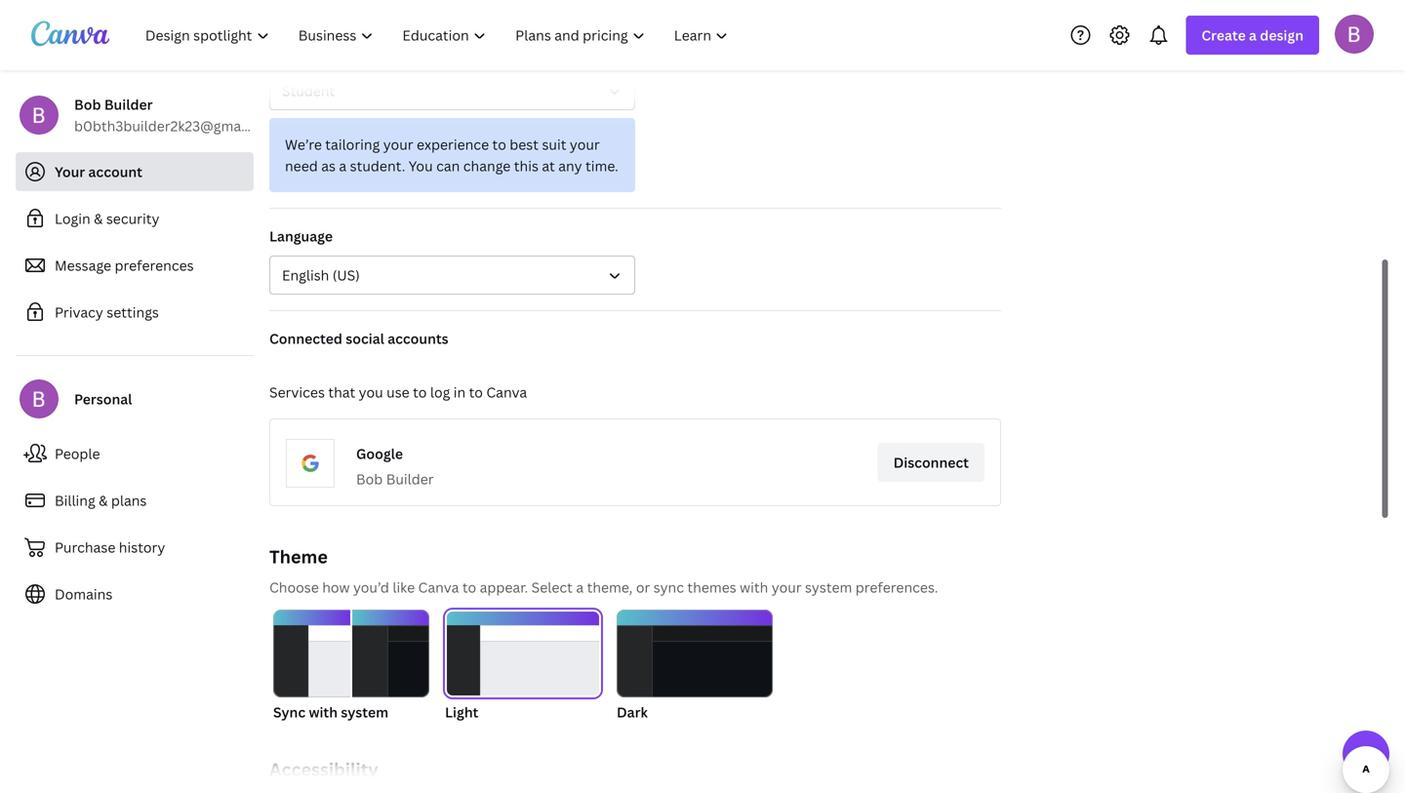 Task type: vqa. For each thing, say whether or not it's contained in the screenshot.
at
yes



Task type: locate. For each thing, give the bounding box(es) containing it.
& left plans
[[99, 491, 108, 510]]

log
[[430, 383, 450, 402]]

purchase history link
[[16, 528, 254, 567]]

1 horizontal spatial system
[[805, 578, 852, 597]]

1 horizontal spatial with
[[740, 578, 768, 597]]

1 horizontal spatial your
[[570, 135, 600, 154]]

1 vertical spatial builder
[[386, 470, 434, 489]]

with inside button
[[309, 703, 338, 722]]

Language: English (US) button
[[269, 256, 635, 295]]

privacy
[[55, 303, 103, 322]]

theme,
[[587, 578, 633, 597]]

appear.
[[480, 578, 528, 597]]

builder
[[104, 95, 153, 114], [386, 470, 434, 489]]

as
[[321, 157, 336, 175]]

student
[[282, 82, 335, 100]]

domains
[[55, 585, 113, 604]]

bob up 'your account'
[[74, 95, 101, 114]]

system up accessibility
[[341, 703, 389, 722]]

you'd
[[353, 578, 389, 597]]

login
[[55, 209, 90, 228]]

settings
[[107, 303, 159, 322]]

2 horizontal spatial a
[[1249, 26, 1257, 44]]

0 vertical spatial system
[[805, 578, 852, 597]]

system inside button
[[341, 703, 389, 722]]

canva right "in"
[[486, 383, 527, 402]]

with right themes
[[740, 578, 768, 597]]

change
[[463, 157, 511, 175]]

0 horizontal spatial bob
[[74, 95, 101, 114]]

we're
[[285, 135, 322, 154]]

to left appear.
[[462, 578, 476, 597]]

to
[[492, 135, 506, 154], [413, 383, 427, 402], [469, 383, 483, 402], [462, 578, 476, 597]]

bob inside bob builder b0bth3builder2k23@gmail.com
[[74, 95, 101, 114]]

create
[[1202, 26, 1246, 44]]

themes
[[688, 578, 737, 597]]

with
[[740, 578, 768, 597], [309, 703, 338, 722]]

best
[[510, 135, 539, 154]]

billing & plans
[[55, 491, 147, 510]]

&
[[94, 209, 103, 228], [99, 491, 108, 510]]

builder up b0bth3builder2k23@gmail.com
[[104, 95, 153, 114]]

connected social accounts
[[269, 329, 449, 348]]

1 horizontal spatial bob
[[356, 470, 383, 489]]

1 vertical spatial &
[[99, 491, 108, 510]]

0 horizontal spatial canva
[[418, 578, 459, 597]]

bob
[[74, 95, 101, 114], [356, 470, 383, 489]]

tailoring
[[325, 135, 380, 154]]

0 horizontal spatial system
[[341, 703, 389, 722]]

0 vertical spatial with
[[740, 578, 768, 597]]

1 vertical spatial with
[[309, 703, 338, 722]]

we're tailoring your experience to best suit your need as a student. you can change this at any time.
[[285, 135, 619, 175]]

a right as at the left of page
[[339, 157, 347, 175]]

billing & plans link
[[16, 481, 254, 520]]

create a design
[[1202, 26, 1304, 44]]

& for billing
[[99, 491, 108, 510]]

purchase history
[[55, 538, 165, 557]]

system left "preferences."
[[805, 578, 852, 597]]

a left design
[[1249, 26, 1257, 44]]

builder down google
[[386, 470, 434, 489]]

your
[[383, 135, 413, 154], [570, 135, 600, 154], [772, 578, 802, 597]]

Light button
[[445, 610, 601, 723]]

domains link
[[16, 575, 254, 614]]

your up student.
[[383, 135, 413, 154]]

to up change
[[492, 135, 506, 154]]

0 vertical spatial bob
[[74, 95, 101, 114]]

login & security link
[[16, 199, 254, 238]]

to right "in"
[[469, 383, 483, 402]]

a inside we're tailoring your experience to best suit your need as a student. you can change this at any time.
[[339, 157, 347, 175]]

1 horizontal spatial a
[[576, 578, 584, 597]]

& right login
[[94, 209, 103, 228]]

2 vertical spatial a
[[576, 578, 584, 597]]

with right sync
[[309, 703, 338, 722]]

a
[[1249, 26, 1257, 44], [339, 157, 347, 175], [576, 578, 584, 597]]

bob inside google bob builder
[[356, 470, 383, 489]]

message preferences
[[55, 256, 194, 275]]

bob down google
[[356, 470, 383, 489]]

people link
[[16, 434, 254, 473]]

builder inside google bob builder
[[386, 470, 434, 489]]

google
[[356, 445, 403, 463]]

in
[[454, 383, 466, 402]]

1 horizontal spatial builder
[[386, 470, 434, 489]]

plans
[[111, 491, 147, 510]]

english
[[282, 266, 329, 285]]

purchase
[[55, 538, 116, 557]]

preferences.
[[856, 578, 938, 597]]

b0bth3builder2k23@gmail.com
[[74, 117, 281, 135]]

with inside theme choose how you'd like canva to appear. select a theme, or sync themes with your system preferences.
[[740, 578, 768, 597]]

0 vertical spatial builder
[[104, 95, 153, 114]]

or
[[636, 578, 650, 597]]

system inside theme choose how you'd like canva to appear. select a theme, or sync themes with your system preferences.
[[805, 578, 852, 597]]

a right the select
[[576, 578, 584, 597]]

a inside dropdown button
[[1249, 26, 1257, 44]]

1 vertical spatial bob
[[356, 470, 383, 489]]

your right themes
[[772, 578, 802, 597]]

0 vertical spatial a
[[1249, 26, 1257, 44]]

your up any
[[570, 135, 600, 154]]

system
[[805, 578, 852, 597], [341, 703, 389, 722]]

accessibility
[[269, 758, 378, 782]]

any
[[559, 157, 582, 175]]

0 horizontal spatial with
[[309, 703, 338, 722]]

design
[[1260, 26, 1304, 44]]

light
[[445, 703, 479, 722]]

create a design button
[[1186, 16, 1320, 55]]

1 vertical spatial system
[[341, 703, 389, 722]]

canva
[[486, 383, 527, 402], [418, 578, 459, 597]]

0 vertical spatial &
[[94, 209, 103, 228]]

0 horizontal spatial builder
[[104, 95, 153, 114]]

1 vertical spatial canva
[[418, 578, 459, 597]]

need
[[285, 157, 318, 175]]

0 vertical spatial canva
[[486, 383, 527, 402]]

disconnect button
[[878, 443, 985, 482]]

1 vertical spatial a
[[339, 157, 347, 175]]

2 horizontal spatial your
[[772, 578, 802, 597]]

canva right like
[[418, 578, 459, 597]]

0 horizontal spatial a
[[339, 157, 347, 175]]

bob builder b0bth3builder2k23@gmail.com
[[74, 95, 281, 135]]



Task type: describe. For each thing, give the bounding box(es) containing it.
social
[[346, 329, 384, 348]]

choose
[[269, 578, 319, 597]]

Student button
[[269, 71, 635, 110]]

privacy settings
[[55, 303, 159, 322]]

your
[[55, 163, 85, 181]]

suit
[[542, 135, 567, 154]]

login & security
[[55, 209, 160, 228]]

preferences
[[115, 256, 194, 275]]

english (us)
[[282, 266, 360, 285]]

message preferences link
[[16, 246, 254, 285]]

(us)
[[333, 266, 360, 285]]

disconnect
[[894, 453, 969, 472]]

your account
[[55, 163, 142, 181]]

1 horizontal spatial canva
[[486, 383, 527, 402]]

0 horizontal spatial your
[[383, 135, 413, 154]]

to inside we're tailoring your experience to best suit your need as a student. you can change this at any time.
[[492, 135, 506, 154]]

that
[[328, 383, 356, 402]]

& for login
[[94, 209, 103, 228]]

this
[[514, 157, 539, 175]]

services that you use to log in to canva
[[269, 383, 527, 402]]

builder inside bob builder b0bth3builder2k23@gmail.com
[[104, 95, 153, 114]]

your inside theme choose how you'd like canva to appear. select a theme, or sync themes with your system preferences.
[[772, 578, 802, 597]]

like
[[393, 578, 415, 597]]

privacy settings link
[[16, 293, 254, 332]]

canva inside theme choose how you'd like canva to appear. select a theme, or sync themes with your system preferences.
[[418, 578, 459, 597]]

how
[[322, 578, 350, 597]]

can
[[436, 157, 460, 175]]

bob builder image
[[1335, 14, 1374, 53]]

at
[[542, 157, 555, 175]]

security
[[106, 209, 160, 228]]

connected
[[269, 329, 343, 348]]

time.
[[586, 157, 619, 175]]

personal
[[74, 390, 132, 408]]

experience
[[417, 135, 489, 154]]

top level navigation element
[[133, 16, 745, 55]]

sync
[[654, 578, 684, 597]]

language
[[269, 227, 333, 245]]

select
[[532, 578, 573, 597]]

Sync with system button
[[273, 610, 429, 723]]

services
[[269, 383, 325, 402]]

people
[[55, 445, 100, 463]]

you
[[409, 157, 433, 175]]

dark
[[617, 703, 648, 722]]

history
[[119, 538, 165, 557]]

account
[[88, 163, 142, 181]]

use
[[387, 383, 410, 402]]

theme
[[269, 545, 328, 569]]

google bob builder
[[356, 445, 434, 489]]

message
[[55, 256, 111, 275]]

a inside theme choose how you'd like canva to appear. select a theme, or sync themes with your system preferences.
[[576, 578, 584, 597]]

billing
[[55, 491, 95, 510]]

accounts
[[388, 329, 449, 348]]

theme choose how you'd like canva to appear. select a theme, or sync themes with your system preferences.
[[269, 545, 938, 597]]

you
[[359, 383, 383, 402]]

sync with system
[[273, 703, 389, 722]]

to inside theme choose how you'd like canva to appear. select a theme, or sync themes with your system preferences.
[[462, 578, 476, 597]]

student.
[[350, 157, 405, 175]]

sync
[[273, 703, 306, 722]]

to left log
[[413, 383, 427, 402]]

Dark button
[[617, 610, 773, 723]]

your account link
[[16, 152, 254, 191]]



